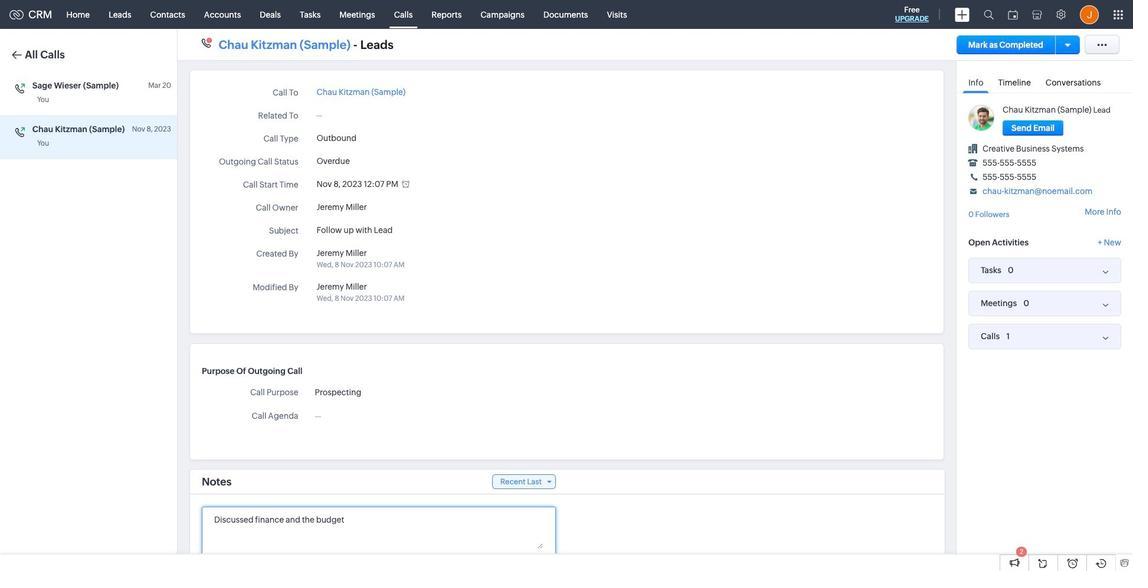 Task type: vqa. For each thing, say whether or not it's contained in the screenshot.
second MM/DD/YY text field from the left
no



Task type: describe. For each thing, give the bounding box(es) containing it.
calendar image
[[1009, 10, 1019, 19]]

create menu element
[[948, 0, 977, 29]]



Task type: locate. For each thing, give the bounding box(es) containing it.
profile element
[[1074, 0, 1107, 29]]

Add a note text field
[[214, 514, 543, 549]]

profile image
[[1081, 5, 1100, 24]]

search image
[[985, 9, 995, 19]]

None button
[[1003, 120, 1064, 136]]

logo image
[[9, 10, 24, 19]]

search element
[[977, 0, 1002, 29]]

create menu image
[[956, 7, 970, 22]]



